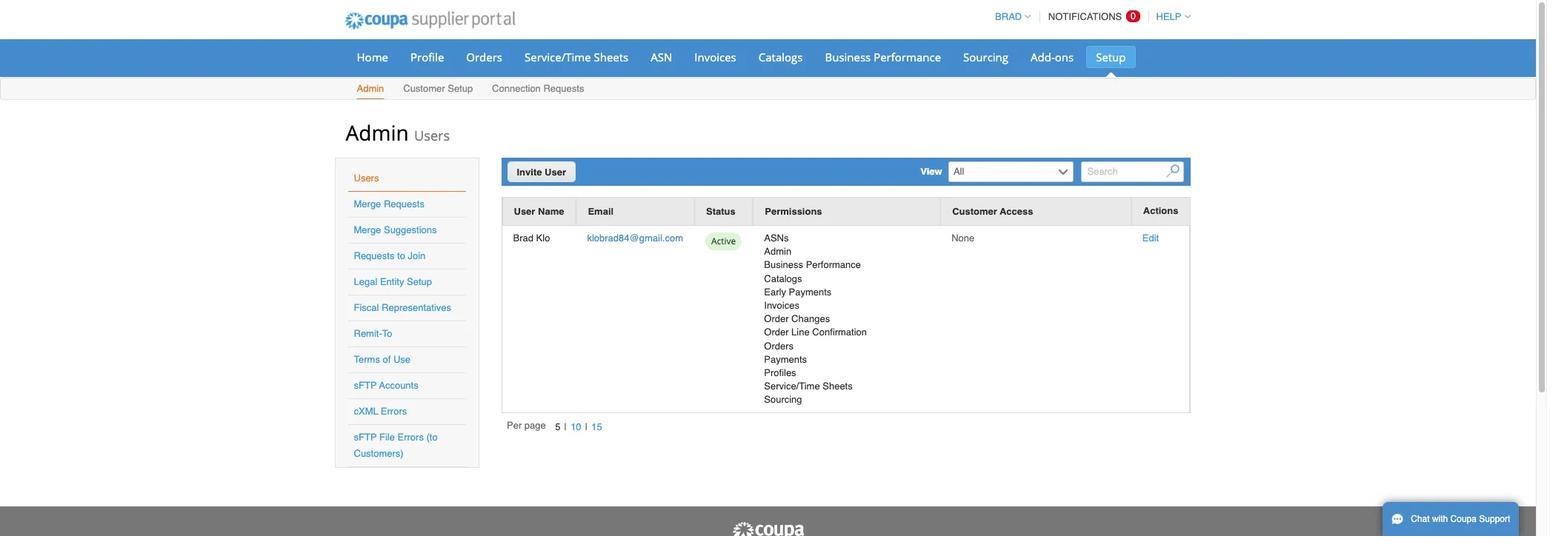 Task type: locate. For each thing, give the bounding box(es) containing it.
join
[[408, 250, 426, 262]]

| right "10"
[[585, 422, 588, 433]]

0 horizontal spatial performance
[[806, 260, 861, 271]]

1 horizontal spatial orders
[[764, 341, 794, 352]]

customers)
[[354, 448, 404, 459]]

1 vertical spatial customer
[[952, 206, 997, 217]]

0 vertical spatial user
[[545, 167, 566, 178]]

user right invite
[[545, 167, 566, 178]]

home link
[[347, 46, 398, 68]]

order left line
[[764, 327, 789, 338]]

connection requests link
[[491, 80, 585, 99]]

coupa supplier portal image
[[335, 2, 525, 39], [731, 522, 805, 536]]

business down asns
[[764, 260, 803, 271]]

customer access button
[[952, 204, 1033, 219]]

sourcing inside the sourcing link
[[963, 50, 1009, 64]]

brad klo
[[513, 233, 550, 244]]

sheets down confirmation
[[823, 381, 853, 392]]

none
[[952, 233, 975, 244]]

performance inside asns admin business performance catalogs early payments invoices order changes order line confirmation orders payments profiles service/time sheets sourcing
[[806, 260, 861, 271]]

admin inside "link"
[[357, 83, 384, 94]]

orders inside orders link
[[466, 50, 502, 64]]

admin down the admin "link"
[[346, 119, 409, 147]]

0 vertical spatial sheets
[[594, 50, 629, 64]]

1 vertical spatial user
[[514, 206, 535, 217]]

merge down merge requests
[[354, 225, 381, 236]]

search image
[[1166, 165, 1180, 178]]

1 vertical spatial service/time
[[764, 381, 820, 392]]

0 horizontal spatial invoices
[[695, 50, 736, 64]]

1 vertical spatial catalogs
[[764, 273, 802, 284]]

0 vertical spatial admin
[[357, 83, 384, 94]]

0 horizontal spatial customer
[[403, 83, 445, 94]]

0 vertical spatial sftp
[[354, 380, 377, 391]]

1 merge from the top
[[354, 199, 381, 210]]

asns admin business performance catalogs early payments invoices order changes order line confirmation orders payments profiles service/time sheets sourcing
[[764, 233, 867, 406]]

0 horizontal spatial coupa supplier portal image
[[335, 2, 525, 39]]

5
[[555, 422, 560, 433]]

edit
[[1142, 233, 1159, 244]]

1 sftp from the top
[[354, 380, 377, 391]]

page
[[525, 420, 546, 431]]

active button
[[705, 232, 742, 255]]

profile
[[411, 50, 444, 64]]

business performance link
[[815, 46, 951, 68]]

1 horizontal spatial sheets
[[823, 381, 853, 392]]

service/time sheets
[[525, 50, 629, 64]]

setup down notifications 0
[[1096, 50, 1126, 64]]

requests left to
[[354, 250, 395, 262]]

requests up suggestions
[[384, 199, 425, 210]]

1 horizontal spatial coupa supplier portal image
[[731, 522, 805, 536]]

1 vertical spatial requests
[[384, 199, 425, 210]]

1 vertical spatial brad
[[513, 233, 533, 244]]

0 vertical spatial users
[[414, 127, 450, 144]]

2 vertical spatial setup
[[407, 276, 432, 288]]

5 | 10 | 15
[[555, 422, 602, 433]]

orders down line
[[764, 341, 794, 352]]

1 vertical spatial sourcing
[[764, 394, 802, 406]]

brad
[[995, 11, 1022, 22], [513, 233, 533, 244]]

0 horizontal spatial orders
[[466, 50, 502, 64]]

user inside button
[[514, 206, 535, 217]]

sftp up cxml
[[354, 380, 377, 391]]

errors
[[381, 406, 407, 417], [398, 432, 424, 443]]

brad left klo
[[513, 233, 533, 244]]

business right catalogs "link"
[[825, 50, 871, 64]]

1 horizontal spatial users
[[414, 127, 450, 144]]

home
[[357, 50, 388, 64]]

merge suggestions link
[[354, 225, 437, 236]]

1 vertical spatial users
[[354, 173, 379, 184]]

0 horizontal spatial |
[[564, 422, 567, 433]]

service/time down profiles
[[764, 381, 820, 392]]

10
[[571, 422, 581, 433]]

0 horizontal spatial brad
[[513, 233, 533, 244]]

service/time
[[525, 50, 591, 64], [764, 381, 820, 392]]

admin down "home" link
[[357, 83, 384, 94]]

0 horizontal spatial users
[[354, 173, 379, 184]]

0 vertical spatial coupa supplier portal image
[[335, 2, 525, 39]]

service/time up connection requests
[[525, 50, 591, 64]]

sourcing down profiles
[[764, 394, 802, 406]]

business inside asns admin business performance catalogs early payments invoices order changes order line confirmation orders payments profiles service/time sheets sourcing
[[764, 260, 803, 271]]

1 vertical spatial sftp
[[354, 432, 377, 443]]

sheets left asn
[[594, 50, 629, 64]]

0 vertical spatial business
[[825, 50, 871, 64]]

1 vertical spatial orders
[[764, 341, 794, 352]]

(to
[[426, 432, 438, 443]]

1 vertical spatial business
[[764, 260, 803, 271]]

catalogs right invoices link
[[759, 50, 803, 64]]

fiscal representatives link
[[354, 302, 451, 313]]

0 horizontal spatial sheets
[[594, 50, 629, 64]]

0 vertical spatial errors
[[381, 406, 407, 417]]

invite
[[517, 167, 542, 178]]

performance
[[874, 50, 941, 64], [806, 260, 861, 271]]

0 vertical spatial requests
[[543, 83, 584, 94]]

per page
[[507, 420, 546, 431]]

coupa
[[1451, 514, 1477, 525]]

2 | from the left
[[585, 422, 588, 433]]

payments up profiles
[[764, 354, 807, 365]]

0 vertical spatial orders
[[466, 50, 502, 64]]

merge suggestions
[[354, 225, 437, 236]]

file
[[379, 432, 395, 443]]

sourcing down brad link
[[963, 50, 1009, 64]]

1 vertical spatial sheets
[[823, 381, 853, 392]]

sheets
[[594, 50, 629, 64], [823, 381, 853, 392]]

0 vertical spatial invoices
[[695, 50, 736, 64]]

admin for admin
[[357, 83, 384, 94]]

active
[[711, 235, 736, 248]]

connection
[[492, 83, 541, 94]]

invoices inside asns admin business performance catalogs early payments invoices order changes order line confirmation orders payments profiles service/time sheets sourcing
[[764, 300, 800, 311]]

0 vertical spatial merge
[[354, 199, 381, 210]]

sftp accounts
[[354, 380, 418, 391]]

users inside the admin users
[[414, 127, 450, 144]]

0 vertical spatial customer
[[403, 83, 445, 94]]

merge requests
[[354, 199, 425, 210]]

with
[[1432, 514, 1448, 525]]

setup
[[1096, 50, 1126, 64], [448, 83, 473, 94], [407, 276, 432, 288]]

order down early
[[764, 314, 789, 325]]

chat
[[1411, 514, 1430, 525]]

navigation containing notifications 0
[[989, 2, 1190, 31]]

invoices down early
[[764, 300, 800, 311]]

1 vertical spatial navigation
[[507, 419, 606, 436]]

line
[[791, 327, 810, 338]]

2 merge from the top
[[354, 225, 381, 236]]

users down customer setup link
[[414, 127, 450, 144]]

catalogs up early
[[764, 273, 802, 284]]

orders up connection
[[466, 50, 502, 64]]

1 horizontal spatial service/time
[[764, 381, 820, 392]]

0 vertical spatial brad
[[995, 11, 1022, 22]]

0 horizontal spatial navigation
[[507, 419, 606, 436]]

sftp inside sftp file errors (to customers)
[[354, 432, 377, 443]]

users
[[414, 127, 450, 144], [354, 173, 379, 184]]

admin down asns
[[764, 246, 791, 257]]

2 vertical spatial requests
[[354, 250, 395, 262]]

help
[[1156, 11, 1182, 22]]

0 vertical spatial catalogs
[[759, 50, 803, 64]]

customer for customer setup
[[403, 83, 445, 94]]

sftp up customers) at the left of the page
[[354, 432, 377, 443]]

|
[[564, 422, 567, 433], [585, 422, 588, 433]]

1 horizontal spatial |
[[585, 422, 588, 433]]

0 horizontal spatial business
[[764, 260, 803, 271]]

1 vertical spatial order
[[764, 327, 789, 338]]

errors down accounts
[[381, 406, 407, 417]]

business
[[825, 50, 871, 64], [764, 260, 803, 271]]

catalogs inside "link"
[[759, 50, 803, 64]]

0 vertical spatial setup
[[1096, 50, 1126, 64]]

admin inside asns admin business performance catalogs early payments invoices order changes order line confirmation orders payments profiles service/time sheets sourcing
[[764, 246, 791, 257]]

payments up changes
[[789, 287, 832, 298]]

remit-to
[[354, 328, 392, 339]]

0 vertical spatial order
[[764, 314, 789, 325]]

sftp accounts link
[[354, 380, 418, 391]]

support
[[1479, 514, 1510, 525]]

entity
[[380, 276, 404, 288]]

sftp for sftp accounts
[[354, 380, 377, 391]]

customer for customer access
[[952, 206, 997, 217]]

1 horizontal spatial invoices
[[764, 300, 800, 311]]

users up merge requests link
[[354, 173, 379, 184]]

payments
[[789, 287, 832, 298], [764, 354, 807, 365]]

brad up the sourcing link
[[995, 11, 1022, 22]]

1 vertical spatial performance
[[806, 260, 861, 271]]

1 horizontal spatial customer
[[952, 206, 997, 217]]

requests down service/time sheets link
[[543, 83, 584, 94]]

legal
[[354, 276, 377, 288]]

2 horizontal spatial setup
[[1096, 50, 1126, 64]]

business performance
[[825, 50, 941, 64]]

setup down join
[[407, 276, 432, 288]]

1 vertical spatial admin
[[346, 119, 409, 147]]

invite user link
[[507, 162, 576, 182]]

1 vertical spatial invoices
[[764, 300, 800, 311]]

10 button
[[567, 419, 585, 435]]

requests for merge requests
[[384, 199, 425, 210]]

navigation
[[989, 2, 1190, 31], [507, 419, 606, 436]]

invoices
[[695, 50, 736, 64], [764, 300, 800, 311]]

2 vertical spatial admin
[[764, 246, 791, 257]]

1 horizontal spatial navigation
[[989, 2, 1190, 31]]

merge for merge requests
[[354, 199, 381, 210]]

1 vertical spatial errors
[[398, 432, 424, 443]]

0 horizontal spatial user
[[514, 206, 535, 217]]

add-ons
[[1031, 50, 1074, 64]]

changes
[[791, 314, 830, 325]]

asn link
[[641, 46, 682, 68]]

1 horizontal spatial sourcing
[[963, 50, 1009, 64]]

0 horizontal spatial service/time
[[525, 50, 591, 64]]

invoices right asn link
[[695, 50, 736, 64]]

errors left (to
[[398, 432, 424, 443]]

merge
[[354, 199, 381, 210], [354, 225, 381, 236]]

suggestions
[[384, 225, 437, 236]]

connection requests
[[492, 83, 584, 94]]

admin link
[[356, 80, 385, 99]]

merge down users "link"
[[354, 199, 381, 210]]

user left name at the left top of the page
[[514, 206, 535, 217]]

notifications
[[1048, 11, 1122, 22]]

| right 5
[[564, 422, 567, 433]]

sftp for sftp file errors (to customers)
[[354, 432, 377, 443]]

1 vertical spatial coupa supplier portal image
[[731, 522, 805, 536]]

cxml
[[354, 406, 378, 417]]

1 horizontal spatial performance
[[874, 50, 941, 64]]

customer down profile link
[[403, 83, 445, 94]]

1 vertical spatial setup
[[448, 83, 473, 94]]

1 vertical spatial merge
[[354, 225, 381, 236]]

chat with coupa support button
[[1383, 502, 1519, 536]]

2 sftp from the top
[[354, 432, 377, 443]]

0
[[1131, 10, 1136, 21]]

profiles
[[764, 367, 796, 379]]

help link
[[1150, 11, 1190, 22]]

0 horizontal spatial sourcing
[[764, 394, 802, 406]]

0 vertical spatial sourcing
[[963, 50, 1009, 64]]

customer up none
[[952, 206, 997, 217]]

View text field
[[950, 162, 1054, 182]]

customer inside button
[[952, 206, 997, 217]]

setup down orders link
[[448, 83, 473, 94]]

1 horizontal spatial brad
[[995, 11, 1022, 22]]

use
[[393, 354, 411, 365]]

0 vertical spatial navigation
[[989, 2, 1190, 31]]

permissions
[[765, 206, 822, 217]]



Task type: vqa. For each thing, say whether or not it's contained in the screenshot.
right 'user'
yes



Task type: describe. For each thing, give the bounding box(es) containing it.
requests to join
[[354, 250, 426, 262]]

ons
[[1055, 50, 1074, 64]]

2 order from the top
[[764, 327, 789, 338]]

brad for brad klo
[[513, 233, 533, 244]]

asns
[[764, 233, 789, 244]]

sourcing inside asns admin business performance catalogs early payments invoices order changes order line confirmation orders payments profiles service/time sheets sourcing
[[764, 394, 802, 406]]

1 horizontal spatial user
[[545, 167, 566, 178]]

terms
[[354, 354, 380, 365]]

setup link
[[1086, 46, 1136, 68]]

brad for brad
[[995, 11, 1022, 22]]

remit-to link
[[354, 328, 392, 339]]

1 | from the left
[[564, 422, 567, 433]]

Search text field
[[1081, 162, 1184, 182]]

catalogs link
[[749, 46, 812, 68]]

invoices link
[[685, 46, 746, 68]]

orders link
[[457, 46, 512, 68]]

legal entity setup
[[354, 276, 432, 288]]

add-
[[1031, 50, 1055, 64]]

sftp file errors (to customers) link
[[354, 432, 438, 459]]

profile link
[[401, 46, 454, 68]]

merge for merge suggestions
[[354, 225, 381, 236]]

0 vertical spatial service/time
[[525, 50, 591, 64]]

klobrad84@gmail.com link
[[587, 233, 683, 244]]

orders inside asns admin business performance catalogs early payments invoices order changes order line confirmation orders payments profiles service/time sheets sourcing
[[764, 341, 794, 352]]

status button
[[706, 204, 736, 219]]

5 button
[[551, 419, 564, 435]]

early
[[764, 287, 786, 298]]

confirmation
[[812, 327, 867, 338]]

klobrad84@gmail.com
[[587, 233, 683, 244]]

chat with coupa support
[[1411, 514, 1510, 525]]

1 vertical spatial payments
[[764, 354, 807, 365]]

notifications 0
[[1048, 10, 1136, 22]]

name
[[538, 206, 564, 217]]

user name button
[[514, 204, 564, 219]]

asn
[[651, 50, 672, 64]]

requests to join link
[[354, 250, 426, 262]]

of
[[383, 354, 391, 365]]

terms of use link
[[354, 354, 411, 365]]

1 order from the top
[[764, 314, 789, 325]]

0 vertical spatial payments
[[789, 287, 832, 298]]

brad link
[[989, 11, 1031, 22]]

access
[[1000, 206, 1033, 217]]

0 vertical spatial performance
[[874, 50, 941, 64]]

email
[[588, 206, 614, 217]]

requests for connection requests
[[543, 83, 584, 94]]

cxml errors link
[[354, 406, 407, 417]]

0 horizontal spatial setup
[[407, 276, 432, 288]]

service/time inside asns admin business performance catalogs early payments invoices order changes order line confirmation orders payments profiles service/time sheets sourcing
[[764, 381, 820, 392]]

customer setup link
[[403, 80, 474, 99]]

klo
[[536, 233, 550, 244]]

1 horizontal spatial setup
[[448, 83, 473, 94]]

add-ons link
[[1021, 46, 1083, 68]]

customer access
[[952, 206, 1033, 217]]

15 button
[[588, 419, 606, 435]]

1 horizontal spatial business
[[825, 50, 871, 64]]

invite user
[[517, 167, 566, 178]]

cxml errors
[[354, 406, 407, 417]]

to
[[397, 250, 405, 262]]

catalogs inside asns admin business performance catalogs early payments invoices order changes order line confirmation orders payments profiles service/time sheets sourcing
[[764, 273, 802, 284]]

actions
[[1143, 205, 1179, 216]]

admin for admin users
[[346, 119, 409, 147]]

remit-
[[354, 328, 382, 339]]

accounts
[[379, 380, 418, 391]]

admin users
[[346, 119, 450, 147]]

users link
[[354, 173, 379, 184]]

view
[[920, 166, 942, 177]]

email button
[[588, 204, 614, 219]]

navigation containing per page
[[507, 419, 606, 436]]

terms of use
[[354, 354, 411, 365]]

fiscal
[[354, 302, 379, 313]]

user name
[[514, 206, 564, 217]]

status
[[706, 206, 736, 217]]

sourcing link
[[954, 46, 1018, 68]]

per
[[507, 420, 522, 431]]

sheets inside asns admin business performance catalogs early payments invoices order changes order line confirmation orders payments profiles service/time sheets sourcing
[[823, 381, 853, 392]]

errors inside sftp file errors (to customers)
[[398, 432, 424, 443]]

permissions button
[[765, 204, 822, 219]]

15
[[592, 422, 602, 433]]

edit link
[[1142, 233, 1159, 244]]

merge requests link
[[354, 199, 425, 210]]

fiscal representatives
[[354, 302, 451, 313]]

representatives
[[382, 302, 451, 313]]

service/time sheets link
[[515, 46, 638, 68]]



